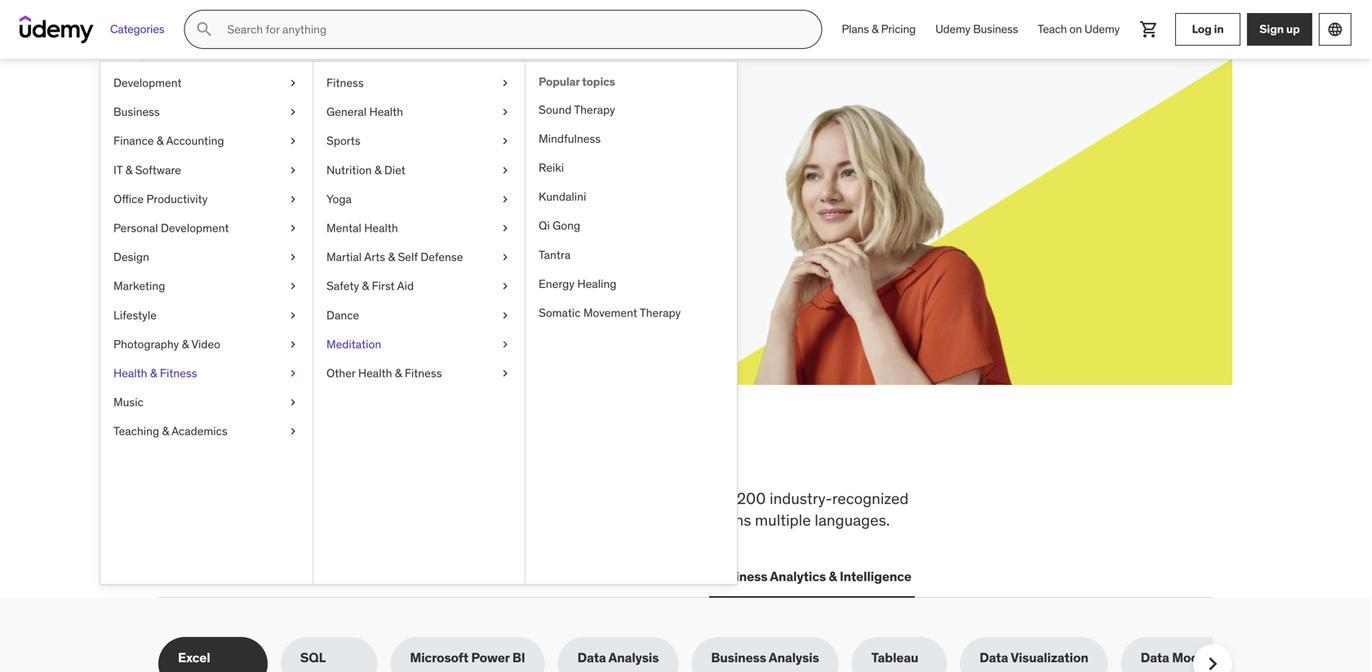 Task type: vqa. For each thing, say whether or not it's contained in the screenshot.
"Plans & Pricing"
yes



Task type: describe. For each thing, give the bounding box(es) containing it.
& for fitness
[[150, 366, 157, 381]]

content
[[624, 489, 677, 508]]

xsmall image for personal development
[[286, 220, 300, 236]]

somatic
[[539, 306, 581, 320]]

covering
[[158, 489, 220, 508]]

xsmall image for yoga
[[499, 191, 512, 207]]

analysis for business analysis
[[769, 650, 819, 667]]

business for business
[[113, 105, 160, 119]]

certifications,
[[158, 511, 252, 530]]

sports
[[326, 134, 360, 148]]

& down meditation link
[[395, 366, 402, 381]]

data for data analysis
[[577, 650, 606, 667]]

mental health
[[326, 221, 398, 235]]

development link
[[100, 69, 313, 98]]

0 vertical spatial development
[[113, 75, 182, 90]]

log in
[[1192, 22, 1224, 36]]

sound therapy
[[539, 102, 615, 117]]

data visualization
[[980, 650, 1088, 667]]

data for data visualization
[[980, 650, 1008, 667]]

power
[[471, 650, 510, 667]]

xsmall image for mental health
[[499, 220, 512, 236]]

analysis for data analysis
[[608, 650, 659, 667]]

diet
[[384, 163, 405, 177]]

0 horizontal spatial fitness
[[160, 366, 197, 381]]

finance & accounting
[[113, 134, 224, 148]]

xsmall image for business
[[286, 104, 300, 120]]

categories
[[110, 22, 164, 36]]

Search for anything text field
[[224, 16, 802, 43]]

at
[[481, 170, 492, 187]]

place
[[616, 435, 702, 477]]

design
[[113, 250, 149, 264]]

potential
[[292, 170, 344, 187]]

all
[[158, 435, 206, 477]]

analytics
[[770, 569, 826, 585]]

leadership
[[409, 569, 477, 585]]

health for mental health
[[364, 221, 398, 235]]

xsmall image for office productivity
[[286, 191, 300, 207]]

photography & video
[[113, 337, 220, 352]]

xsmall image for dance
[[499, 307, 512, 323]]

popular topics
[[539, 74, 615, 89]]

topics,
[[471, 489, 517, 508]]

1 horizontal spatial fitness
[[326, 75, 364, 90]]

xsmall image for martial arts & self defense
[[499, 249, 512, 265]]

professional
[[498, 511, 583, 530]]

starting
[[431, 170, 478, 187]]

rounded
[[436, 511, 494, 530]]

categories button
[[100, 10, 174, 49]]

teaching
[[113, 424, 159, 439]]

sound therapy link
[[526, 95, 737, 124]]

health for general health
[[369, 105, 403, 119]]

sound
[[539, 102, 572, 117]]

productivity
[[146, 192, 208, 206]]

submit search image
[[195, 20, 214, 39]]

spans
[[710, 511, 751, 530]]

finance
[[113, 134, 154, 148]]

& left self on the left
[[388, 250, 395, 264]]

photography
[[113, 337, 179, 352]]

business for business analytics & intelligence
[[712, 569, 768, 585]]

supports
[[337, 511, 399, 530]]

health for other health & fitness
[[358, 366, 392, 381]]

& for academics
[[162, 424, 169, 439]]

it certifications button
[[290, 558, 393, 597]]

therapy inside the somatic movement therapy "link"
[[640, 306, 681, 320]]

xsmall image for it & software
[[286, 162, 300, 178]]

& for video
[[182, 337, 189, 352]]

fitness inside 'link'
[[405, 366, 442, 381]]

energy healing link
[[526, 270, 737, 299]]

dance
[[326, 308, 359, 323]]

visualization
[[1011, 650, 1088, 667]]

finance & accounting link
[[100, 127, 313, 156]]

music link
[[100, 388, 313, 417]]

video
[[191, 337, 220, 352]]

other health & fitness
[[326, 366, 442, 381]]

martial arts & self defense
[[326, 250, 463, 264]]

somatic movement therapy
[[539, 306, 681, 320]]

sign up link
[[1247, 13, 1312, 46]]

bi
[[512, 650, 525, 667]]

sign up
[[1260, 22, 1300, 36]]

critical
[[224, 489, 271, 508]]

0 vertical spatial skills
[[270, 435, 358, 477]]

nutrition & diet link
[[313, 156, 525, 185]]

0 horizontal spatial in
[[514, 435, 546, 477]]

xsmall image for marketing
[[286, 278, 300, 294]]

safety & first aid link
[[313, 272, 525, 301]]

& for accounting
[[157, 134, 164, 148]]

xsmall image for fitness
[[499, 75, 512, 91]]

up
[[1286, 22, 1300, 36]]

therapy inside sound therapy "link"
[[574, 102, 615, 117]]

xsmall image for teaching & academics
[[286, 424, 300, 440]]

personal development link
[[100, 214, 313, 243]]

xsmall image for design
[[286, 249, 300, 265]]

safety & first aid
[[326, 279, 414, 294]]

1 vertical spatial your
[[264, 170, 289, 187]]

xsmall image for development
[[286, 75, 300, 91]]

0 vertical spatial in
[[1214, 22, 1224, 36]]

martial arts & self defense link
[[313, 243, 525, 272]]

kundalini link
[[526, 182, 737, 212]]

popular
[[539, 74, 580, 89]]

sports link
[[313, 127, 525, 156]]

xsmall image for lifestyle
[[286, 307, 300, 323]]

teach on udemy link
[[1028, 10, 1130, 49]]

data modeling
[[1141, 650, 1229, 667]]

first
[[372, 279, 395, 294]]

meditation element
[[525, 62, 737, 584]]

communication
[[596, 569, 693, 585]]

somatic movement therapy link
[[526, 299, 737, 328]]

mental
[[326, 221, 361, 235]]

xsmall image for health & fitness
[[286, 366, 300, 382]]

web development
[[162, 569, 273, 585]]

& for software
[[125, 163, 132, 177]]

& for first
[[362, 279, 369, 294]]

one
[[552, 435, 610, 477]]

energy healing
[[539, 277, 617, 291]]

and
[[681, 511, 707, 530]]

health & fitness link
[[100, 359, 313, 388]]

business analytics & intelligence
[[712, 569, 912, 585]]

it & software link
[[100, 156, 313, 185]]

xsmall image for safety & first aid
[[499, 278, 512, 294]]

udemy inside udemy business link
[[935, 22, 971, 36]]

xsmall image for nutrition & diet
[[499, 162, 512, 178]]

plans
[[842, 22, 869, 36]]

shopping cart with 0 items image
[[1139, 20, 1159, 39]]



Task type: locate. For each thing, give the bounding box(es) containing it.
it certifications
[[293, 569, 390, 585]]

2 horizontal spatial fitness
[[405, 366, 442, 381]]

xsmall image inside mental health 'link'
[[499, 220, 512, 236]]

through
[[260, 188, 306, 205]]

1 vertical spatial development
[[161, 221, 229, 235]]

xsmall image
[[286, 75, 300, 91], [499, 75, 512, 91], [286, 104, 300, 120], [499, 104, 512, 120], [286, 133, 300, 149], [286, 162, 300, 178], [499, 162, 512, 178], [286, 191, 300, 207], [499, 191, 512, 207], [499, 220, 512, 236], [499, 278, 512, 294], [286, 307, 300, 323], [499, 337, 512, 353], [499, 366, 512, 382]]

accounting
[[166, 134, 224, 148]]

including
[[521, 489, 584, 508]]

general health
[[326, 105, 403, 119]]

recognized
[[832, 489, 909, 508]]

topic filters element
[[158, 638, 1249, 673]]

business for business analysis
[[711, 650, 766, 667]]

1 vertical spatial for
[[681, 489, 700, 508]]

& left first
[[362, 279, 369, 294]]

business analysis
[[711, 650, 819, 667]]

skills for your future expand your potential with a course. starting at just $12.99 through dec 15.
[[217, 130, 517, 205]]

1 horizontal spatial in
[[1214, 22, 1224, 36]]

0 vertical spatial your
[[338, 130, 397, 164]]

in right log
[[1214, 22, 1224, 36]]

development down the categories dropdown button in the top of the page
[[113, 75, 182, 90]]

multiple
[[755, 511, 811, 530]]

for up 'potential'
[[295, 130, 333, 164]]

therapy
[[574, 102, 615, 117], [640, 306, 681, 320]]

your up 'with'
[[338, 130, 397, 164]]

for inside skills for your future expand your potential with a course. starting at just $12.99 through dec 15.
[[295, 130, 333, 164]]

for up and
[[681, 489, 700, 508]]

your up through
[[264, 170, 289, 187]]

in up including
[[514, 435, 546, 477]]

udemy image
[[20, 16, 94, 43]]

xsmall image for meditation
[[499, 337, 512, 353]]

0 horizontal spatial your
[[264, 170, 289, 187]]

xsmall image for sports
[[499, 133, 512, 149]]

music
[[113, 395, 143, 410]]

xsmall image inside design "link"
[[286, 249, 300, 265]]

1 horizontal spatial analysis
[[769, 650, 819, 667]]

0 vertical spatial it
[[113, 163, 123, 177]]

health
[[369, 105, 403, 119], [364, 221, 398, 235], [113, 366, 147, 381], [358, 366, 392, 381]]

safety
[[326, 279, 359, 294]]

xsmall image inside general health link
[[499, 104, 512, 120]]

languages.
[[815, 511, 890, 530]]

plans & pricing
[[842, 22, 916, 36]]

data analysis
[[577, 650, 659, 667]]

skills
[[217, 130, 290, 164]]

data science button
[[493, 558, 580, 597]]

health up 'music'
[[113, 366, 147, 381]]

health up arts
[[364, 221, 398, 235]]

1 vertical spatial it
[[293, 569, 304, 585]]

& left diet
[[375, 163, 382, 177]]

fitness down meditation link
[[405, 366, 442, 381]]

yoga
[[326, 192, 352, 206]]

meditation link
[[313, 330, 525, 359]]

xsmall image inside business link
[[286, 104, 300, 120]]

general
[[326, 105, 367, 119]]

workplace
[[274, 489, 346, 508]]

1 analysis from the left
[[608, 650, 659, 667]]

1 horizontal spatial your
[[338, 130, 397, 164]]

skills up supports
[[349, 489, 384, 508]]

xsmall image for general health
[[499, 104, 512, 120]]

analysis
[[608, 650, 659, 667], [769, 650, 819, 667]]

it & software
[[113, 163, 181, 177]]

1 vertical spatial skills
[[349, 489, 384, 508]]

sign
[[1260, 22, 1284, 36]]

development for personal
[[161, 221, 229, 235]]

teaching & academics
[[113, 424, 227, 439]]

business inside the topic filters element
[[711, 650, 766, 667]]

it inside button
[[293, 569, 304, 585]]

design link
[[100, 243, 313, 272]]

0 vertical spatial therapy
[[574, 102, 615, 117]]

0 horizontal spatial analysis
[[608, 650, 659, 667]]

2 vertical spatial development
[[192, 569, 273, 585]]

skills up workplace
[[270, 435, 358, 477]]

business inside button
[[712, 569, 768, 585]]

fitness
[[326, 75, 364, 90], [160, 366, 197, 381], [405, 366, 442, 381]]

dance link
[[313, 301, 525, 330]]

xsmall image inside other health & fitness 'link'
[[499, 366, 512, 382]]

qi
[[539, 218, 550, 233]]

xsmall image inside office productivity link
[[286, 191, 300, 207]]

meditation
[[326, 337, 381, 352]]

choose a language image
[[1327, 21, 1343, 38]]

udemy right "on"
[[1085, 22, 1120, 36]]

fitness down photography & video
[[160, 366, 197, 381]]

xsmall image inside personal development link
[[286, 220, 300, 236]]

teach on udemy
[[1038, 22, 1120, 36]]

1 horizontal spatial udemy
[[1085, 22, 1120, 36]]

xsmall image
[[499, 133, 512, 149], [286, 220, 300, 236], [286, 249, 300, 265], [499, 249, 512, 265], [286, 278, 300, 294], [499, 307, 512, 323], [286, 337, 300, 353], [286, 366, 300, 382], [286, 395, 300, 411], [286, 424, 300, 440]]

udemy right pricing
[[935, 22, 971, 36]]

skills inside covering critical workplace skills to technical topics, including prep content for over 200 industry-recognized certifications, our catalog supports well-rounded professional development and spans multiple languages.
[[349, 489, 384, 508]]

our
[[256, 511, 279, 530]]

healing
[[577, 277, 617, 291]]

xsmall image inside sports link
[[499, 133, 512, 149]]

self
[[398, 250, 418, 264]]

to
[[387, 489, 402, 508]]

development for web
[[192, 569, 273, 585]]

xsmall image inside it & software link
[[286, 162, 300, 178]]

1 horizontal spatial therapy
[[640, 306, 681, 320]]

15.
[[335, 188, 351, 205]]

0 horizontal spatial for
[[295, 130, 333, 164]]

therapy down topics
[[574, 102, 615, 117]]

office
[[113, 192, 144, 206]]

in
[[1214, 22, 1224, 36], [514, 435, 546, 477]]

sql
[[300, 650, 326, 667]]

modeling
[[1172, 650, 1229, 667]]

mental health link
[[313, 214, 525, 243]]

fitness up general
[[326, 75, 364, 90]]

1 horizontal spatial for
[[681, 489, 700, 508]]

data left visualization
[[980, 650, 1008, 667]]

udemy inside teach on udemy link
[[1085, 22, 1120, 36]]

xsmall image for photography & video
[[286, 337, 300, 353]]

therapy down energy healing link
[[640, 306, 681, 320]]

over
[[704, 489, 733, 508]]

2 udemy from the left
[[1085, 22, 1120, 36]]

& for diet
[[375, 163, 382, 177]]

& down photography
[[150, 366, 157, 381]]

xsmall image inside health & fitness link
[[286, 366, 300, 382]]

next image
[[1200, 651, 1226, 673]]

1 vertical spatial therapy
[[640, 306, 681, 320]]

& for pricing
[[872, 22, 879, 36]]

it for it & software
[[113, 163, 123, 177]]

xsmall image inside dance link
[[499, 307, 512, 323]]

data for data science
[[496, 569, 525, 585]]

xsmall image inside 'safety & first aid' link
[[499, 278, 512, 294]]

1 vertical spatial in
[[514, 435, 546, 477]]

xsmall image inside 'marketing' link
[[286, 278, 300, 294]]

health right other
[[358, 366, 392, 381]]

mindfulness
[[539, 131, 601, 146]]

data right bi
[[577, 650, 606, 667]]

lifestyle link
[[100, 301, 313, 330]]

xsmall image inside 'development' link
[[286, 75, 300, 91]]

nutrition & diet
[[326, 163, 405, 177]]

just
[[496, 170, 517, 187]]

xsmall image inside fitness link
[[499, 75, 512, 91]]

health right general
[[369, 105, 403, 119]]

it for it certifications
[[293, 569, 304, 585]]

200
[[737, 489, 766, 508]]

business
[[973, 22, 1018, 36], [113, 105, 160, 119], [712, 569, 768, 585], [711, 650, 766, 667]]

personal
[[113, 221, 158, 235]]

log
[[1192, 22, 1212, 36]]

it up office
[[113, 163, 123, 177]]

marketing link
[[100, 272, 313, 301]]

xsmall image inside yoga 'link'
[[499, 191, 512, 207]]

xsmall image inside lifestyle link
[[286, 307, 300, 323]]

tantra
[[539, 248, 571, 262]]

log in link
[[1175, 13, 1241, 46]]

energy
[[539, 277, 575, 291]]

need
[[429, 435, 508, 477]]

covering critical workplace skills to technical topics, including prep content for over 200 industry-recognized certifications, our catalog supports well-rounded professional development and spans multiple languages.
[[158, 489, 909, 530]]

0 horizontal spatial therapy
[[574, 102, 615, 117]]

& left video
[[182, 337, 189, 352]]

web
[[162, 569, 189, 585]]

development down office productivity link
[[161, 221, 229, 235]]

data for data modeling
[[1141, 650, 1169, 667]]

development right web
[[192, 569, 273, 585]]

0 horizontal spatial it
[[113, 163, 123, 177]]

plans & pricing link
[[832, 10, 926, 49]]

data inside button
[[496, 569, 525, 585]]

future
[[402, 130, 482, 164]]

microsoft
[[410, 650, 468, 667]]

& right finance
[[157, 134, 164, 148]]

aid
[[397, 279, 414, 294]]

it left certifications
[[293, 569, 304, 585]]

development inside button
[[192, 569, 273, 585]]

academics
[[172, 424, 227, 439]]

martial
[[326, 250, 362, 264]]

xsmall image inside meditation link
[[499, 337, 512, 353]]

& up office
[[125, 163, 132, 177]]

data left modeling
[[1141, 650, 1169, 667]]

xsmall image inside teaching & academics link
[[286, 424, 300, 440]]

xsmall image for finance & accounting
[[286, 133, 300, 149]]

xsmall image inside finance & accounting 'link'
[[286, 133, 300, 149]]

0 horizontal spatial udemy
[[935, 22, 971, 36]]

for inside covering critical workplace skills to technical topics, including prep content for over 200 industry-recognized certifications, our catalog supports well-rounded professional development and spans multiple languages.
[[681, 489, 700, 508]]

& inside button
[[829, 569, 837, 585]]

1 udemy from the left
[[935, 22, 971, 36]]

xsmall image inside 'martial arts & self defense' link
[[499, 249, 512, 265]]

certifications
[[307, 569, 390, 585]]

xsmall image for music
[[286, 395, 300, 411]]

excel
[[178, 650, 210, 667]]

software
[[135, 163, 181, 177]]

& right plans
[[872, 22, 879, 36]]

the
[[212, 435, 264, 477]]

2 analysis from the left
[[769, 650, 819, 667]]

0 vertical spatial for
[[295, 130, 333, 164]]

1 horizontal spatial it
[[293, 569, 304, 585]]

xsmall image inside nutrition & diet link
[[499, 162, 512, 178]]

arts
[[364, 250, 385, 264]]

development
[[113, 75, 182, 90], [161, 221, 229, 235], [192, 569, 273, 585]]

xsmall image inside photography & video "link"
[[286, 337, 300, 353]]

teach
[[1038, 22, 1067, 36]]

xsmall image inside music link
[[286, 395, 300, 411]]

& right teaching
[[162, 424, 169, 439]]

xsmall image for other health & fitness
[[499, 366, 512, 382]]

course.
[[385, 170, 428, 187]]

reiki
[[539, 160, 564, 175]]

all the skills you need in one place
[[158, 435, 702, 477]]

& right analytics
[[829, 569, 837, 585]]

$12.99
[[217, 188, 257, 205]]

data left science
[[496, 569, 525, 585]]



